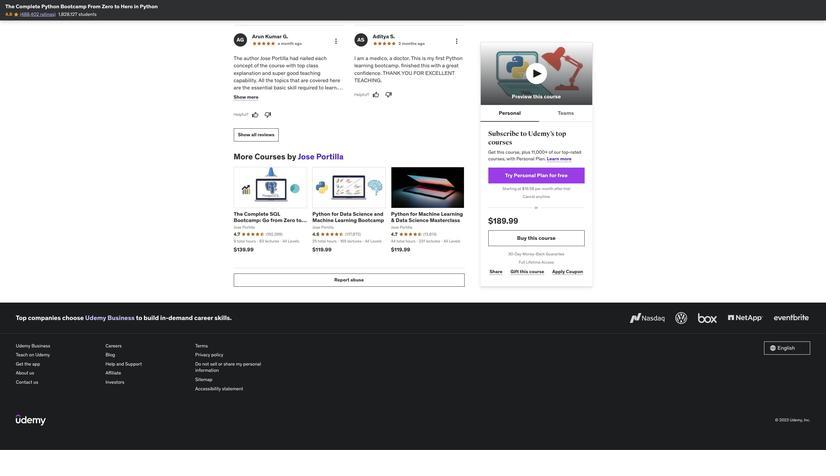 Task type: locate. For each thing, give the bounding box(es) containing it.
4.6 up 25
[[313, 231, 320, 237]]

with up good
[[286, 62, 296, 69]]

1 vertical spatial complete
[[244, 211, 269, 217]]

1 vertical spatial of
[[549, 149, 553, 155]]

0 vertical spatial zero
[[102, 3, 113, 10]]

0 vertical spatial my
[[428, 55, 435, 61]]

0 horizontal spatial lectures
[[265, 239, 279, 244]]

0 horizontal spatial and
[[116, 361, 124, 367]]

(137,872)
[[345, 232, 361, 237]]

show all reviews
[[238, 132, 275, 138]]

0 vertical spatial 4.6
[[5, 11, 12, 17]]

0 horizontal spatial zero
[[102, 3, 113, 10]]

0 horizontal spatial hero
[[121, 3, 133, 10]]

lectures down 137872 reviews element
[[348, 239, 362, 244]]

accessibility
[[195, 386, 221, 392]]

additional actions for review by aditya s. image
[[453, 37, 461, 45]]

guarantee
[[546, 252, 565, 256]]

do
[[195, 361, 201, 367]]

try personal plan for free
[[506, 172, 568, 179]]

basic down 'topics'
[[274, 84, 286, 91]]

13813 reviews element
[[424, 232, 437, 237]]

1 levels from the left
[[288, 239, 299, 244]]

2 hours from the left
[[327, 239, 337, 244]]

jose up 25
[[313, 225, 320, 230]]

all right 231 lectures
[[444, 239, 449, 244]]

business inside udemy business teach on udemy get the app about us contact us
[[32, 343, 50, 349]]

learning inside python for data science and machine learning bootcamp jose portilla
[[335, 217, 357, 223]]

hours left 83
[[246, 239, 256, 244]]

0 vertical spatial more
[[247, 94, 259, 100]]

1 vertical spatial basic
[[276, 99, 289, 106]]

0 horizontal spatial levels
[[288, 239, 299, 244]]

the left the app on the bottom left of the page
[[24, 361, 31, 367]]

2 horizontal spatial udemy
[[85, 314, 106, 322]]

4.7 up 9
[[234, 231, 240, 237]]

show left all in the left of the page
[[238, 132, 251, 138]]

0 horizontal spatial total
[[237, 239, 245, 244]]

anytime
[[536, 194, 551, 199]]

personal down plus
[[517, 156, 535, 162]]

the inside the author jose portilla had nailed each concept of the course with top class explanation and super good teaching capability. all the topics that are covered here are the essential basic skill required to learn. i truly recommend this course for those who want learn from a basic level entry.
[[234, 55, 243, 61]]

tab list
[[481, 105, 593, 122]]

0 horizontal spatial of
[[254, 62, 259, 69]]

jose down & on the left top of the page
[[391, 225, 399, 230]]

of inside the author jose portilla had nailed each concept of the course with top class explanation and super good teaching capability. all the topics that are covered here are the essential basic skill required to learn. i truly recommend this course for those who want learn from a basic level entry.
[[254, 62, 259, 69]]

0 vertical spatial the
[[5, 3, 15, 10]]

2 horizontal spatial total
[[397, 239, 405, 244]]

all inside the author jose portilla had nailed each concept of the course with top class explanation and super good teaching capability. all the topics that are covered here are the essential basic skill required to learn. i truly recommend this course for those who want learn from a basic level entry.
[[259, 77, 265, 83]]

starting at $16.58 per month after trial cancel anytime
[[503, 186, 571, 199]]

the inside udemy business teach on udemy get the app about us contact us
[[24, 361, 31, 367]]

0 vertical spatial of
[[254, 62, 259, 69]]

more down 'top-'
[[561, 156, 572, 162]]

english
[[778, 345, 796, 351]]

1 vertical spatial month
[[542, 186, 554, 191]]

1 vertical spatial us
[[33, 379, 38, 385]]

a down recommend
[[272, 99, 275, 106]]

complete up (488,402
[[16, 3, 40, 10]]

bootcamp inside python for data science and machine learning bootcamp jose portilla
[[358, 217, 384, 223]]

with down course,
[[507, 156, 516, 162]]

2 horizontal spatial lectures
[[426, 239, 441, 244]]

0 horizontal spatial bootcamp
[[61, 3, 87, 10]]

python up the 25 total hours
[[313, 211, 331, 217]]

0 vertical spatial personal
[[499, 110, 521, 116]]

my down privacy policy link
[[236, 361, 242, 367]]

hero
[[121, 3, 133, 10], [234, 223, 246, 230]]

portilla inside the author jose portilla had nailed each concept of the course with top class explanation and super good teaching capability. all the topics that are covered here are the essential basic skill required to learn. i truly recommend this course for those who want learn from a basic level entry.
[[272, 55, 289, 61]]

share
[[490, 269, 503, 275]]

mark review by arun kumar g. as helpful image
[[252, 111, 259, 118]]

i right learn.
[[340, 84, 341, 91]]

and
[[262, 69, 271, 76], [374, 211, 384, 217], [116, 361, 124, 367]]

about
[[16, 370, 28, 376]]

2 $119.99 from the left
[[391, 246, 411, 253]]

1 vertical spatial zero
[[284, 217, 295, 223]]

personal
[[243, 361, 261, 367]]

eventbrite image
[[773, 311, 811, 325]]

2 horizontal spatial with
[[507, 156, 516, 162]]

1 horizontal spatial learning
[[441, 211, 463, 217]]

top inside the author jose portilla had nailed each concept of the course with top class explanation and super good teaching capability. all the topics that are covered here are the essential basic skill required to learn. i truly recommend this course for those who want learn from a basic level entry.
[[298, 62, 305, 69]]

blog
[[106, 352, 115, 358]]

0 horizontal spatial are
[[234, 84, 241, 91]]

my inside terms privacy policy do not sell or share my personal information sitemap accessibility statement
[[236, 361, 242, 367]]

go
[[263, 217, 270, 223]]

0 horizontal spatial month
[[281, 41, 294, 46]]

1 vertical spatial are
[[234, 84, 241, 91]]

1 horizontal spatial i
[[355, 55, 356, 61]]

courses,
[[489, 156, 506, 162]]

2 total from the left
[[318, 239, 326, 244]]

complete inside "the complete sql bootcamp: go from zero to hero"
[[244, 211, 269, 217]]

3 levels from the left
[[449, 239, 461, 244]]

is
[[423, 55, 426, 61]]

science up (137,872)
[[353, 211, 373, 217]]

for inside python for machine learning & data science masterclass jose portilla
[[411, 211, 418, 217]]

reviews
[[258, 132, 275, 138]]

machine up '(13,813)'
[[419, 211, 440, 217]]

explanation
[[234, 69, 261, 76]]

zero
[[102, 3, 113, 10], [284, 217, 295, 223]]

help
[[106, 361, 115, 367]]

ago right months
[[418, 41, 425, 46]]

a right am at the left top of page
[[366, 55, 369, 61]]

the
[[5, 3, 15, 10], [234, 55, 243, 61], [234, 211, 243, 217]]

this
[[421, 62, 430, 69], [275, 92, 284, 98], [534, 93, 543, 100], [497, 149, 505, 155], [528, 235, 538, 241], [520, 269, 529, 275]]

mark review by aditya s. as helpful image
[[373, 92, 380, 98]]

levels down masterclass
[[449, 239, 461, 244]]

python up great
[[446, 55, 463, 61]]

1 vertical spatial hero
[[234, 223, 246, 230]]

zero right sql
[[284, 217, 295, 223]]

hero inside "the complete sql bootcamp: go from zero to hero"
[[234, 223, 246, 230]]

data up (137,872)
[[340, 211, 352, 217]]

a up bootcamp.
[[390, 55, 393, 61]]

from down recommend
[[260, 99, 271, 106]]

a
[[278, 41, 280, 46], [366, 55, 369, 61], [390, 55, 393, 61], [443, 62, 445, 69], [272, 99, 275, 106]]

and inside python for data science and machine learning bootcamp jose portilla
[[374, 211, 384, 217]]

1 horizontal spatial month
[[542, 186, 554, 191]]

2 all levels from the left
[[365, 239, 382, 244]]

0 horizontal spatial business
[[32, 343, 50, 349]]

bootcamp up 1,828,127 students
[[61, 3, 87, 10]]

jose right author
[[260, 55, 271, 61]]

this inside "gift this course" link
[[520, 269, 529, 275]]

career
[[194, 314, 213, 322]]

1 vertical spatial show
[[238, 132, 251, 138]]

the up explanation
[[260, 62, 268, 69]]

2 lectures from the left
[[348, 239, 362, 244]]

my for first
[[428, 55, 435, 61]]

137872 reviews element
[[345, 232, 361, 237]]

1 vertical spatial top
[[556, 130, 567, 138]]

30-day money-back guarantee full lifetime access
[[509, 252, 565, 265]]

83
[[260, 239, 264, 244]]

data right & on the left top of the page
[[396, 217, 408, 223]]

python inside python for data science and machine learning bootcamp jose portilla
[[313, 211, 331, 217]]

1 horizontal spatial levels
[[371, 239, 382, 244]]

helpful? for mark review by aditya s. as helpful icon
[[355, 92, 369, 97]]

and right help
[[116, 361, 124, 367]]

0 vertical spatial basic
[[274, 84, 286, 91]]

0 horizontal spatial complete
[[16, 3, 40, 10]]

1 vertical spatial my
[[236, 361, 242, 367]]

0 vertical spatial helpful?
[[355, 92, 369, 97]]

courses
[[489, 138, 513, 146]]

the up essential
[[266, 77, 274, 83]]

this up the courses,
[[497, 149, 505, 155]]

1 4.7 from the left
[[234, 231, 240, 237]]

ago up had
[[295, 41, 302, 46]]

careers link
[[106, 342, 190, 351]]

netapp image
[[727, 311, 765, 325]]

top up our
[[556, 130, 567, 138]]

hours for python for data science and machine learning bootcamp
[[327, 239, 337, 244]]

0 horizontal spatial science
[[353, 211, 373, 217]]

levels for the complete sql bootcamp: go from zero to hero
[[288, 239, 299, 244]]

the complete python bootcamp from zero to hero in python
[[5, 3, 158, 10]]

capability.
[[234, 77, 258, 83]]

0 horizontal spatial top
[[298, 62, 305, 69]]

want
[[234, 99, 245, 106]]

1 horizontal spatial hours
[[327, 239, 337, 244]]

1 horizontal spatial helpful?
[[355, 92, 369, 97]]

1 vertical spatial and
[[374, 211, 384, 217]]

helpful?
[[355, 92, 369, 97], [234, 112, 249, 117]]

total right 9
[[237, 239, 245, 244]]

courses
[[255, 151, 286, 162]]

levels left 25
[[288, 239, 299, 244]]

udemy right on
[[35, 352, 50, 358]]

1 vertical spatial bootcamp
[[358, 217, 384, 223]]

1 ago from the left
[[295, 41, 302, 46]]

0 vertical spatial top
[[298, 62, 305, 69]]

hero up 9
[[234, 223, 246, 230]]

python right in
[[140, 3, 158, 10]]

the inside "the complete sql bootcamp: go from zero to hero"
[[234, 211, 243, 217]]

are up 'truly'
[[234, 84, 241, 91]]

udemy,
[[791, 418, 804, 422]]

1 lectures from the left
[[265, 239, 279, 244]]

0 vertical spatial and
[[262, 69, 271, 76]]

topics
[[275, 77, 289, 83]]

total right 44
[[397, 239, 405, 244]]

1 horizontal spatial udemy
[[35, 352, 50, 358]]

top down the nailed
[[298, 62, 305, 69]]

get inside udemy business teach on udemy get the app about us contact us
[[16, 361, 23, 367]]

all levels down masterclass
[[444, 239, 461, 244]]

or down anytime
[[535, 205, 539, 210]]

this down 'topics'
[[275, 92, 284, 98]]

0 vertical spatial are
[[301, 77, 309, 83]]

science up '(13,813)'
[[409, 217, 429, 223]]

0 vertical spatial get
[[489, 149, 496, 155]]

i inside i am a medico, a doctor. this is my first python learning bootcamp. finished this with a great confidence. thank you for excellent teaching.
[[355, 55, 356, 61]]

1 horizontal spatial hero
[[234, 223, 246, 230]]

course up back
[[539, 235, 556, 241]]

learn.
[[325, 84, 338, 91]]

all levels for python for data science and machine learning bootcamp
[[365, 239, 382, 244]]

hours left 165
[[327, 239, 337, 244]]

from right go on the top
[[271, 217, 283, 223]]

$119.99 down the 25 total hours
[[313, 246, 332, 253]]

1 total from the left
[[237, 239, 245, 244]]

0 horizontal spatial all levels
[[283, 239, 299, 244]]

as
[[358, 36, 365, 43]]

lectures down 192299 reviews element
[[265, 239, 279, 244]]

1 horizontal spatial $119.99
[[391, 246, 411, 253]]

for inside python for data science and machine learning bootcamp jose portilla
[[332, 211, 339, 217]]

level
[[290, 99, 301, 106]]

to right sql
[[297, 217, 302, 223]]

all levels right 83 lectures
[[283, 239, 299, 244]]

python inside i am a medico, a doctor. this is my first python learning bootcamp. finished this with a great confidence. thank you for excellent teaching.
[[446, 55, 463, 61]]

all levels
[[283, 239, 299, 244], [365, 239, 382, 244], [444, 239, 461, 244]]

jose inside python for data science and machine learning bootcamp jose portilla
[[313, 225, 320, 230]]

0 vertical spatial show
[[234, 94, 246, 100]]

i left am at the left top of page
[[355, 55, 356, 61]]

policy
[[211, 352, 224, 358]]

get this course, plus 11,000+ of our top-rated courses, with personal plan.
[[489, 149, 582, 162]]

helpful? for the mark review by arun kumar g. as helpful icon
[[234, 112, 249, 117]]

1 horizontal spatial data
[[396, 217, 408, 223]]

basic left level
[[276, 99, 289, 106]]

udemy up teach
[[16, 343, 30, 349]]

more down essential
[[247, 94, 259, 100]]

3 lectures from the left
[[426, 239, 441, 244]]

0 horizontal spatial $119.99
[[313, 246, 332, 253]]

1 horizontal spatial science
[[409, 217, 429, 223]]

super
[[273, 69, 286, 76]]

2 4.7 from the left
[[391, 231, 398, 237]]

0 horizontal spatial machine
[[313, 217, 334, 223]]

affiliate
[[106, 370, 121, 376]]

1 vertical spatial 4.6
[[313, 231, 320, 237]]

0 horizontal spatial helpful?
[[234, 112, 249, 117]]

0 horizontal spatial hours
[[246, 239, 256, 244]]

get down teach
[[16, 361, 23, 367]]

data inside python for machine learning & data science masterclass jose portilla
[[396, 217, 408, 223]]

this right preview
[[534, 93, 543, 100]]

$16.58
[[523, 186, 535, 191]]

0 horizontal spatial ago
[[295, 41, 302, 46]]

of
[[254, 62, 259, 69], [549, 149, 553, 155]]

data
[[340, 211, 352, 217], [396, 217, 408, 223]]

4.6
[[5, 11, 12, 17], [313, 231, 320, 237]]

1 horizontal spatial lectures
[[348, 239, 362, 244]]

a inside the author jose portilla had nailed each concept of the course with top class explanation and super good teaching capability. all the topics that are covered here are the essential basic skill required to learn. i truly recommend this course for those who want learn from a basic level entry.
[[272, 99, 275, 106]]

show left "learn"
[[234, 94, 246, 100]]

1 horizontal spatial ago
[[418, 41, 425, 46]]

1 horizontal spatial with
[[431, 62, 441, 69]]

1 vertical spatial the
[[234, 55, 243, 61]]

are up required
[[301, 77, 309, 83]]

starting
[[503, 186, 517, 191]]

who
[[325, 92, 334, 98]]

to inside "the complete sql bootcamp: go from zero to hero"
[[297, 217, 302, 223]]

zero right the from on the left top
[[102, 3, 113, 10]]

1 horizontal spatial or
[[535, 205, 539, 210]]

of down author
[[254, 62, 259, 69]]

from inside the author jose portilla had nailed each concept of the course with top class explanation and super good teaching capability. all the topics that are covered here are the essential basic skill required to learn. i truly recommend this course for those who want learn from a basic level entry.
[[260, 99, 271, 106]]

plan
[[538, 172, 549, 179]]

0 vertical spatial from
[[260, 99, 271, 106]]

2 horizontal spatial all levels
[[444, 239, 461, 244]]

all levels for the complete sql bootcamp: go from zero to hero
[[283, 239, 299, 244]]

business up 'careers'
[[108, 314, 135, 322]]

i
[[355, 55, 356, 61], [340, 84, 341, 91]]

excellent
[[426, 69, 455, 76]]

1 horizontal spatial business
[[108, 314, 135, 322]]

those
[[310, 92, 323, 98]]

basic
[[274, 84, 286, 91], [276, 99, 289, 106]]

all right 83 lectures
[[283, 239, 287, 244]]

1 horizontal spatial get
[[489, 149, 496, 155]]

all right 165 lectures
[[365, 239, 370, 244]]

python for machine learning & data science masterclass link
[[391, 211, 463, 223]]

personal inside get this course, plus 11,000+ of our top-rated courses, with personal plan.
[[517, 156, 535, 162]]

this inside i am a medico, a doctor. this is my first python learning bootcamp. finished this with a great confidence. thank you for excellent teaching.
[[421, 62, 430, 69]]

total for python for machine learning & data science masterclass
[[397, 239, 405, 244]]

3 hours from the left
[[406, 239, 416, 244]]

my inside i am a medico, a doctor. this is my first python learning bootcamp. finished this with a great confidence. thank you for excellent teaching.
[[428, 55, 435, 61]]

us right about
[[29, 370, 34, 376]]

total right 25
[[318, 239, 326, 244]]

1 vertical spatial helpful?
[[234, 112, 249, 117]]

accessibility statement link
[[195, 384, 280, 394]]

students
[[79, 11, 97, 17]]

with inside the author jose portilla had nailed each concept of the course with top class explanation and super good teaching capability. all the topics that are covered here are the essential basic skill required to learn. i truly recommend this course for those who want learn from a basic level entry.
[[286, 62, 296, 69]]

or right sell
[[218, 361, 223, 367]]

privacy
[[195, 352, 210, 358]]

4.7 for the complete sql bootcamp: go from zero to hero
[[234, 231, 240, 237]]

this right gift on the bottom right
[[520, 269, 529, 275]]

plus
[[522, 149, 531, 155]]

python up 44 total hours
[[391, 211, 409, 217]]

4.7 up 44
[[391, 231, 398, 237]]

2 horizontal spatial levels
[[449, 239, 461, 244]]

this inside the author jose portilla had nailed each concept of the course with top class explanation and super good teaching capability. all the topics that are covered here are the essential basic skill required to learn. i truly recommend this course for those who want learn from a basic level entry.
[[275, 92, 284, 98]]

2 horizontal spatial and
[[374, 211, 384, 217]]

information
[[195, 368, 219, 373]]

of left our
[[549, 149, 553, 155]]

am
[[357, 55, 365, 61]]

1 horizontal spatial 4.6
[[313, 231, 320, 237]]

1 vertical spatial personal
[[517, 156, 535, 162]]

complete for sql
[[244, 211, 269, 217]]

192299 reviews element
[[266, 232, 283, 237]]

this right buy
[[528, 235, 538, 241]]

nasdaq image
[[629, 311, 667, 325]]

levels left 44
[[371, 239, 382, 244]]

my
[[428, 55, 435, 61], [236, 361, 242, 367]]

box image
[[697, 311, 719, 325]]

hero left in
[[121, 3, 133, 10]]

0 vertical spatial i
[[355, 55, 356, 61]]

4.6 left (488,402
[[5, 11, 12, 17]]

1 horizontal spatial complete
[[244, 211, 269, 217]]

1 horizontal spatial machine
[[419, 211, 440, 217]]

0 horizontal spatial with
[[286, 62, 296, 69]]

personal down preview
[[499, 110, 521, 116]]

3 all levels from the left
[[444, 239, 461, 244]]

0 horizontal spatial more
[[247, 94, 259, 100]]

zero inside "the complete sql bootcamp: go from zero to hero"
[[284, 217, 295, 223]]

the for the author jose portilla had nailed each concept of the course with top class explanation and super good teaching capability. all the topics that are covered here are the essential basic skill required to learn. i truly recommend this course for those who want learn from a basic level entry.
[[234, 55, 243, 61]]

portilla inside python for machine learning & data science masterclass jose portilla
[[400, 225, 413, 230]]

(192,299)
[[266, 232, 283, 237]]

3 total from the left
[[397, 239, 405, 244]]

all up essential
[[259, 77, 265, 83]]

25 total hours
[[313, 239, 337, 244]]

1 hours from the left
[[246, 239, 256, 244]]

231
[[419, 239, 425, 244]]

0 horizontal spatial data
[[340, 211, 352, 217]]

1 horizontal spatial my
[[428, 55, 435, 61]]

1 horizontal spatial total
[[318, 239, 326, 244]]

more courses by jose portilla
[[234, 151, 344, 162]]

machine inside python for machine learning & data science masterclass jose portilla
[[419, 211, 440, 217]]

get
[[489, 149, 496, 155], [16, 361, 23, 367]]

1 vertical spatial udemy business link
[[16, 342, 100, 351]]

month up anytime
[[542, 186, 554, 191]]

jose down bootcamp:
[[234, 225, 242, 230]]

bootcamp left & on the left top of the page
[[358, 217, 384, 223]]

helpful? down want
[[234, 112, 249, 117]]

get inside get this course, plus 11,000+ of our top-rated courses, with personal plan.
[[489, 149, 496, 155]]

udemy business link up get the app link
[[16, 342, 100, 351]]

0 horizontal spatial get
[[16, 361, 23, 367]]

2 levels from the left
[[371, 239, 382, 244]]

of inside get this course, plus 11,000+ of our top-rated courses, with personal plan.
[[549, 149, 553, 155]]

lectures down 13813 reviews element
[[426, 239, 441, 244]]

more inside button
[[247, 94, 259, 100]]

1 $119.99 from the left
[[313, 246, 332, 253]]

0 horizontal spatial 4.6
[[5, 11, 12, 17]]

2 vertical spatial and
[[116, 361, 124, 367]]

medico,
[[370, 55, 389, 61]]

1 horizontal spatial bootcamp
[[358, 217, 384, 223]]

1 vertical spatial udemy
[[16, 343, 30, 349]]

1 all levels from the left
[[283, 239, 299, 244]]

for
[[414, 69, 424, 76]]

companies
[[28, 314, 61, 322]]

affiliate link
[[106, 369, 190, 378]]

bootcamp
[[61, 3, 87, 10], [358, 217, 384, 223]]

tab list containing personal
[[481, 105, 593, 122]]

1 horizontal spatial of
[[549, 149, 553, 155]]

2 ago from the left
[[418, 41, 425, 46]]

helpful? left mark review by aditya s. as helpful icon
[[355, 92, 369, 97]]

this down is
[[421, 62, 430, 69]]

$189.99
[[489, 216, 519, 226]]

levels
[[288, 239, 299, 244], [371, 239, 382, 244], [449, 239, 461, 244]]

course up the teams
[[544, 93, 561, 100]]

1,828,127
[[58, 11, 77, 17]]

the
[[260, 62, 268, 69], [266, 77, 274, 83], [243, 84, 250, 91], [24, 361, 31, 367]]

month down g.
[[281, 41, 294, 46]]

arun kumar g.
[[252, 33, 288, 40]]

1 vertical spatial or
[[218, 361, 223, 367]]



Task type: vqa. For each thing, say whether or not it's contained in the screenshot.
The for The author Jose Portilla had nailed each concept of the course with top class explanation and super good teaching capability. All the topics that are covered here are the essential basic skill required to learn. I truly recommend this course for those who want learn from a basic level entry.
yes



Task type: describe. For each thing, give the bounding box(es) containing it.
the for the complete sql bootcamp: go from zero to hero
[[234, 211, 243, 217]]

to inside subscribe to udemy's top courses
[[521, 130, 527, 138]]

jose inside python for machine learning & data science masterclass jose portilla
[[391, 225, 399, 230]]

ratings)
[[40, 11, 56, 17]]

jose inside the author jose portilla had nailed each concept of the course with top class explanation and super good teaching capability. all the topics that are covered here are the essential basic skill required to learn. i truly recommend this course for those who want learn from a basic level entry.
[[260, 55, 271, 61]]

data inside python for data science and machine learning bootcamp jose portilla
[[340, 211, 352, 217]]

lectures for the complete sql bootcamp: go from zero to hero
[[265, 239, 279, 244]]

essential
[[252, 84, 273, 91]]

course down lifetime
[[530, 269, 545, 275]]

python inside python for machine learning & data science masterclass jose portilla
[[391, 211, 409, 217]]

165
[[340, 239, 347, 244]]

(488,402
[[20, 11, 39, 17]]

0 horizontal spatial udemy
[[16, 343, 30, 349]]

personal inside "button"
[[499, 110, 521, 116]]

report abuse button
[[234, 274, 465, 287]]

more
[[234, 151, 253, 162]]

preview this course
[[512, 93, 561, 100]]

trial
[[564, 186, 571, 191]]

month inside starting at $16.58 per month after trial cancel anytime
[[542, 186, 554, 191]]

our
[[555, 149, 561, 155]]

to left build
[[136, 314, 142, 322]]

about us link
[[16, 369, 100, 378]]

and inside careers blog help and support affiliate investors
[[116, 361, 124, 367]]

© 2023 udemy, inc.
[[776, 418, 811, 422]]

small image
[[770, 345, 777, 351]]

free
[[558, 172, 568, 179]]

python for data science and machine learning bootcamp link
[[313, 211, 384, 223]]

skill
[[288, 84, 297, 91]]

app
[[32, 361, 40, 367]]

$119.99 for machine
[[313, 246, 332, 253]]

all for python for machine learning & data science masterclass
[[444, 239, 449, 244]]

gift this course
[[511, 269, 545, 275]]

lifetime
[[527, 260, 541, 265]]

careers
[[106, 343, 122, 349]]

with inside i am a medico, a doctor. this is my first python learning bootcamp. finished this with a great confidence. thank you for excellent teaching.
[[431, 62, 441, 69]]

jose right by at top left
[[298, 151, 315, 162]]

apply coupon button
[[551, 265, 585, 278]]

11,000+
[[532, 149, 548, 155]]

hours for python for machine learning & data science masterclass
[[406, 239, 416, 244]]

the complete sql bootcamp: go from zero to hero
[[234, 211, 302, 230]]

coupon
[[567, 269, 584, 275]]

truly
[[234, 92, 244, 98]]

show for show all reviews
[[238, 132, 251, 138]]

course inside "$189.99 buy this course"
[[539, 235, 556, 241]]

great
[[447, 62, 459, 69]]

confidence.
[[355, 69, 382, 76]]

s.
[[390, 33, 396, 40]]

more for show more
[[247, 94, 259, 100]]

top-
[[562, 149, 571, 155]]

report abuse
[[335, 277, 364, 283]]

and inside the author jose portilla had nailed each concept of the course with top class explanation and super good teaching capability. all the topics that are covered here are the essential basic skill required to learn. i truly recommend this course for those who want learn from a basic level entry.
[[262, 69, 271, 76]]

show more button
[[234, 91, 259, 104]]

course up super
[[269, 62, 285, 69]]

i am a medico, a doctor. this is my first python learning bootcamp. finished this with a great confidence. thank you for excellent teaching.
[[355, 55, 463, 83]]

kumar
[[265, 33, 282, 40]]

english button
[[765, 342, 811, 355]]

2 vertical spatial personal
[[514, 172, 536, 179]]

udemy image
[[16, 415, 46, 426]]

mark review by arun kumar g. as unhelpful image
[[265, 111, 271, 118]]

1,828,127 students
[[58, 11, 97, 17]]

2023
[[780, 418, 790, 422]]

had
[[290, 55, 299, 61]]

science inside python for data science and machine learning bootcamp jose portilla
[[353, 211, 373, 217]]

buy this course button
[[489, 230, 585, 246]]

0 vertical spatial udemy business link
[[85, 314, 135, 322]]

back
[[536, 252, 545, 256]]

levels for python for data science and machine learning bootcamp
[[371, 239, 382, 244]]

learn more link
[[547, 156, 572, 162]]

all levels for python for machine learning & data science masterclass
[[444, 239, 461, 244]]

to inside the author jose portilla had nailed each concept of the course with top class explanation and super good teaching capability. all the topics that are covered here are the essential basic skill required to learn. i truly recommend this course for those who want learn from a basic level entry.
[[319, 84, 324, 91]]

get the app link
[[16, 360, 100, 369]]

learning inside python for machine learning & data science masterclass jose portilla
[[441, 211, 463, 217]]

this inside preview this course button
[[534, 93, 543, 100]]

a down first
[[443, 62, 445, 69]]

investors link
[[106, 378, 190, 387]]

total for the complete sql bootcamp: go from zero to hero
[[237, 239, 245, 244]]

a down the kumar
[[278, 41, 280, 46]]

ago for nailed
[[295, 41, 302, 46]]

contact us link
[[16, 378, 100, 387]]

ag
[[237, 36, 244, 43]]

0 vertical spatial month
[[281, 41, 294, 46]]

choose
[[62, 314, 84, 322]]

rated
[[571, 149, 582, 155]]

to left in
[[114, 3, 120, 10]]

access
[[542, 260, 555, 265]]

0 vertical spatial bootcamp
[[61, 3, 87, 10]]

for inside the author jose portilla had nailed each concept of the course with top class explanation and super good teaching capability. all the topics that are covered here are the essential basic skill required to learn. i truly recommend this course for those who want learn from a basic level entry.
[[302, 92, 309, 98]]

lectures for python for data science and machine learning bootcamp
[[348, 239, 362, 244]]

©
[[776, 418, 779, 422]]

0 vertical spatial udemy
[[85, 314, 106, 322]]

4.6 for (137,872)
[[313, 231, 320, 237]]

all for the complete sql bootcamp: go from zero to hero
[[283, 239, 287, 244]]

i inside the author jose portilla had nailed each concept of the course with top class explanation and super good teaching capability. all the topics that are covered here are the essential basic skill required to learn. i truly recommend this course for those who want learn from a basic level entry.
[[340, 84, 341, 91]]

0 vertical spatial hero
[[121, 3, 133, 10]]

25
[[313, 239, 317, 244]]

contact
[[16, 379, 32, 385]]

careers blog help and support affiliate investors
[[106, 343, 142, 385]]

course inside button
[[544, 93, 561, 100]]

top
[[16, 314, 27, 322]]

from inside "the complete sql bootcamp: go from zero to hero"
[[271, 217, 283, 223]]

finished
[[401, 62, 420, 69]]

course down skill
[[285, 92, 301, 98]]

gift
[[511, 269, 519, 275]]

jose portilla link
[[298, 151, 344, 162]]

2 vertical spatial udemy
[[35, 352, 50, 358]]

volkswagen image
[[675, 311, 689, 325]]

top inside subscribe to udemy's top courses
[[556, 130, 567, 138]]

levels for python for machine learning & data science masterclass
[[449, 239, 461, 244]]

mark review by aditya s. as unhelpful image
[[386, 92, 392, 98]]

or inside terms privacy policy do not sell or share my personal information sitemap accessibility statement
[[218, 361, 223, 367]]

recommend
[[246, 92, 274, 98]]

not
[[202, 361, 209, 367]]

concept
[[234, 62, 253, 69]]

teach on udemy link
[[16, 351, 100, 360]]

sell
[[210, 361, 217, 367]]

required
[[298, 84, 318, 91]]

portilla inside python for data science and machine learning bootcamp jose portilla
[[321, 225, 334, 230]]

$119.99 for data
[[391, 246, 411, 253]]

share button
[[489, 265, 504, 278]]

4.7 for python for machine learning & data science masterclass
[[391, 231, 398, 237]]

$189.99 buy this course
[[489, 216, 556, 241]]

additional actions for review by arun kumar g. image
[[332, 37, 340, 45]]

apply coupon
[[553, 269, 584, 275]]

class
[[307, 62, 319, 69]]

try
[[506, 172, 513, 179]]

this inside "$189.99 buy this course"
[[528, 235, 538, 241]]

course,
[[506, 149, 521, 155]]

the down capability.
[[243, 84, 250, 91]]

with inside get this course, plus 11,000+ of our top-rated courses, with personal plan.
[[507, 156, 516, 162]]

apply
[[553, 269, 566, 275]]

buy
[[518, 235, 527, 241]]

lectures for python for machine learning & data science masterclass
[[426, 239, 441, 244]]

udemy business teach on udemy get the app about us contact us
[[16, 343, 50, 385]]

1 horizontal spatial are
[[301, 77, 309, 83]]

4.6 for (488,402 ratings)
[[5, 11, 12, 17]]

30-
[[509, 252, 515, 256]]

by
[[287, 151, 297, 162]]

9 total hours
[[234, 239, 256, 244]]

science inside python for machine learning & data science masterclass jose portilla
[[409, 217, 429, 223]]

teams button
[[540, 105, 593, 121]]

complete for python
[[16, 3, 40, 10]]

per
[[536, 186, 541, 191]]

my for personal
[[236, 361, 242, 367]]

this inside get this course, plus 11,000+ of our top-rated courses, with personal plan.
[[497, 149, 505, 155]]

0 vertical spatial or
[[535, 205, 539, 210]]

sitemap link
[[195, 375, 280, 384]]

more for learn more
[[561, 156, 572, 162]]

show for show more
[[234, 94, 246, 100]]

hours for the complete sql bootcamp: go from zero to hero
[[246, 239, 256, 244]]

learn
[[547, 156, 560, 162]]

all for python for data science and machine learning bootcamp
[[365, 239, 370, 244]]

ago for doctor.
[[418, 41, 425, 46]]

2 months ago
[[399, 41, 425, 46]]

0 vertical spatial us
[[29, 370, 34, 376]]

the for the complete python bootcamp from zero to hero in python
[[5, 3, 15, 10]]

&
[[391, 217, 395, 223]]

83 lectures
[[260, 239, 279, 244]]

machine inside python for data science and machine learning bootcamp jose portilla
[[313, 217, 334, 223]]

total for python for data science and machine learning bootcamp
[[318, 239, 326, 244]]

money-
[[523, 252, 536, 256]]

nailed
[[300, 55, 314, 61]]

python for machine learning & data science masterclass jose portilla
[[391, 211, 463, 230]]

python up "ratings)" on the top of the page
[[41, 3, 59, 10]]



